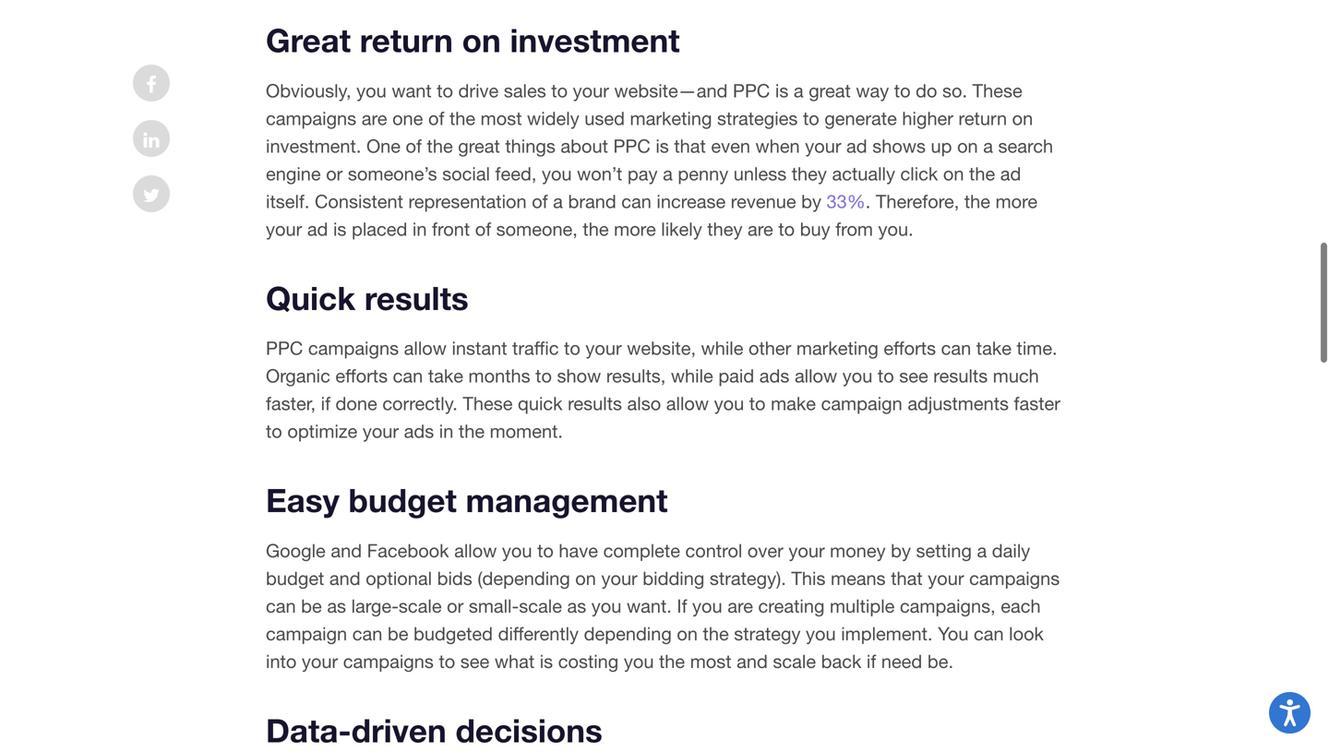 Task type: vqa. For each thing, say whether or not it's contained in the screenshot.
be to the top
yes



Task type: locate. For each thing, give the bounding box(es) containing it.
1 vertical spatial ppc
[[614, 135, 651, 157]]

multiple
[[830, 596, 895, 617]]

1 vertical spatial take
[[428, 365, 464, 387]]

scale down the optional
[[399, 596, 442, 617]]

website—and
[[615, 80, 728, 101]]

0 vertical spatial be
[[301, 596, 322, 617]]

your right when
[[805, 135, 842, 157]]

results
[[365, 279, 469, 317], [934, 365, 988, 387], [568, 393, 622, 415]]

paid
[[719, 365, 755, 387]]

1 horizontal spatial they
[[792, 163, 827, 184]]

ad down generate
[[847, 135, 868, 157]]

0 vertical spatial in
[[413, 218, 427, 240]]

if
[[321, 393, 331, 415], [867, 651, 877, 673]]

more left likely
[[614, 218, 656, 240]]

bids
[[437, 568, 473, 590]]

see
[[900, 365, 929, 387], [461, 651, 490, 673]]

see up adjustments
[[900, 365, 929, 387]]

by up buy
[[802, 190, 822, 212]]

1 vertical spatial in
[[439, 421, 454, 442]]

ads down correctly.
[[404, 421, 434, 442]]

a left search
[[984, 135, 994, 157]]

that inside 'google and facebook allow you to have complete control over your money by setting a daily budget and optional bids (depending on your bidding strategy). this means that your campaigns can be as large-scale or small-scale as you want. if you are creating multiple campaigns, each campaign can be budgeted differently depending on the strategy you implement. you can look into your campaigns to see what is costing you the most and scale back if need be.'
[[891, 568, 923, 590]]

1 vertical spatial ad
[[1001, 163, 1022, 184]]

google
[[266, 540, 326, 562]]

1 vertical spatial by
[[891, 540, 911, 562]]

as up the differently
[[567, 596, 587, 617]]

efforts up adjustments
[[884, 338, 936, 359]]

2 horizontal spatial results
[[934, 365, 988, 387]]

and
[[331, 540, 362, 562], [330, 568, 361, 590], [737, 651, 768, 673]]

be down google
[[301, 596, 322, 617]]

0 horizontal spatial by
[[802, 190, 822, 212]]

1 vertical spatial these
[[463, 393, 513, 415]]

someone's
[[348, 163, 437, 184]]

budgeted
[[414, 623, 493, 645]]

the left moment.
[[459, 421, 485, 442]]

1 horizontal spatial in
[[439, 421, 454, 442]]

1 vertical spatial return
[[959, 107, 1008, 129]]

show
[[557, 365, 601, 387]]

1 horizontal spatial that
[[891, 568, 923, 590]]

these
[[973, 80, 1023, 101], [463, 393, 513, 415]]

means
[[831, 568, 886, 590]]

0 vertical spatial if
[[321, 393, 331, 415]]

faster
[[1014, 393, 1061, 415]]

campaign inside 'google and facebook allow you to have complete control over your money by setting a daily budget and optional bids (depending on your bidding strategy). this means that your campaigns can be as large-scale or small-scale as you want. if you are creating multiple campaigns, each campaign can be budgeted differently depending on the strategy you implement. you can look into your campaigns to see what is costing you the most and scale back if need be.'
[[266, 623, 347, 645]]

1 horizontal spatial see
[[900, 365, 929, 387]]

0 horizontal spatial they
[[708, 218, 743, 240]]

1 as from the left
[[327, 596, 346, 617]]

2 vertical spatial results
[[568, 393, 622, 415]]

data-driven decisions
[[266, 712, 603, 750]]

2 vertical spatial are
[[728, 596, 754, 617]]

return inside the obviously, you want to drive sales to your website—and ppc is a great way to do so. these campaigns are one of the most widely used marketing strategies to generate higher return on investment. one of the great things about ppc is that even when your ad shows up on a search engine or someone's social feed, you won't pay a penny unless they actually click on the ad itself. consistent representation of a brand can increase revenue by
[[959, 107, 1008, 129]]

are inside 'google and facebook allow you to have complete control over your money by setting a daily budget and optional bids (depending on your bidding strategy). this means that your campaigns can be as large-scale or small-scale as you want. if you are creating multiple campaigns, each campaign can be budgeted differently depending on the strategy you implement. you can look into your campaigns to see what is costing you the most and scale back if need be.'
[[728, 596, 754, 617]]

in inside . therefore, the more your ad is placed in front of someone, the more likely they are to buy from you.
[[413, 218, 427, 240]]

are up one
[[362, 107, 387, 129]]

1 horizontal spatial these
[[973, 80, 1023, 101]]

0 vertical spatial while
[[701, 338, 744, 359]]

a
[[794, 80, 804, 101], [984, 135, 994, 157], [663, 163, 673, 184], [553, 190, 563, 212], [977, 540, 987, 562]]

great up generate
[[809, 80, 851, 101]]

as left large-
[[327, 596, 346, 617]]

0 horizontal spatial great
[[458, 135, 500, 157]]

0 vertical spatial ads
[[760, 365, 790, 387]]

1 vertical spatial are
[[748, 218, 774, 240]]

that down 'setting'
[[891, 568, 923, 590]]

0 vertical spatial ppc
[[733, 80, 770, 101]]

1 vertical spatial they
[[708, 218, 743, 240]]

want.
[[627, 596, 672, 617]]

one
[[393, 107, 423, 129]]

is inside 'google and facebook allow you to have complete control over your money by setting a daily budget and optional bids (depending on your bidding strategy). this means that your campaigns can be as large-scale or small-scale as you want. if you are creating multiple campaigns, each campaign can be budgeted differently depending on the strategy you implement. you can look into your campaigns to see what is costing you the most and scale back if need be.'
[[540, 651, 553, 673]]

0 vertical spatial and
[[331, 540, 362, 562]]

more down search
[[996, 190, 1038, 212]]

0 horizontal spatial that
[[674, 135, 706, 157]]

are inside . therefore, the more your ad is placed in front of someone, the more likely they are to buy from you.
[[748, 218, 774, 240]]

the inside ppc campaigns allow instant traffic to your website, while other marketing efforts can take time. organic efforts can take months to show results, while paid ads allow you to see results much faster, if done correctly. these quick results also allow you to make campaign adjustments faster to optimize your ads in the moment.
[[459, 421, 485, 442]]

0 vertical spatial efforts
[[884, 338, 936, 359]]

is
[[776, 80, 789, 101], [656, 135, 669, 157], [333, 218, 347, 240], [540, 651, 553, 673]]

a inside 'google and facebook allow you to have complete control over your money by setting a daily budget and optional bids (depending on your bidding strategy). this means that your campaigns can be as large-scale or small-scale as you want. if you are creating multiple campaigns, each campaign can be budgeted differently depending on the strategy you implement. you can look into your campaigns to see what is costing you the most and scale back if need be.'
[[977, 540, 987, 562]]

are down strategy).
[[728, 596, 754, 617]]

marketing right "other"
[[797, 338, 879, 359]]

1 horizontal spatial be
[[388, 623, 409, 645]]

0 horizontal spatial ad
[[307, 218, 328, 240]]

they inside . therefore, the more your ad is placed in front of someone, the more likely they are to buy from you.
[[708, 218, 743, 240]]

your
[[573, 80, 609, 101], [805, 135, 842, 157], [266, 218, 302, 240], [586, 338, 622, 359], [363, 421, 399, 442], [789, 540, 825, 562], [602, 568, 638, 590], [928, 568, 965, 590], [302, 651, 338, 673]]

buy
[[800, 218, 831, 240]]

1 horizontal spatial as
[[567, 596, 587, 617]]

your right into
[[302, 651, 338, 673]]

adjustments
[[908, 393, 1009, 415]]

can
[[622, 190, 652, 212], [942, 338, 972, 359], [393, 365, 423, 387], [266, 596, 296, 617], [353, 623, 383, 645], [974, 623, 1004, 645]]

be.
[[928, 651, 954, 673]]

they right likely
[[708, 218, 743, 240]]

campaign right make
[[821, 393, 903, 415]]

can inside the obviously, you want to drive sales to your website—and ppc is a great way to do so. these campaigns are one of the most widely used marketing strategies to generate higher return on investment. one of the great things about ppc is that even when your ad shows up on a search engine or someone's social feed, you won't pay a penny unless they actually click on the ad itself. consistent representation of a brand can increase revenue by
[[622, 190, 652, 212]]

1 vertical spatial efforts
[[336, 365, 388, 387]]

take up the much
[[977, 338, 1012, 359]]

they down when
[[792, 163, 827, 184]]

budget down google
[[266, 568, 324, 590]]

marketing down website—and
[[630, 107, 712, 129]]

allow left instant at left
[[404, 338, 447, 359]]

1 vertical spatial ads
[[404, 421, 434, 442]]

efforts up done
[[336, 365, 388, 387]]

and up large-
[[330, 568, 361, 590]]

are
[[362, 107, 387, 129], [748, 218, 774, 240], [728, 596, 754, 617]]

1 horizontal spatial or
[[447, 596, 464, 617]]

your down itself.
[[266, 218, 302, 240]]

the down drive
[[450, 107, 476, 129]]

ppc inside ppc campaigns allow instant traffic to your website, while other marketing efforts can take time. organic efforts can take months to show results, while paid ads allow you to see results much faster, if done correctly. these quick results also allow you to make campaign adjustments faster to optimize your ads in the moment.
[[266, 338, 303, 359]]

or inside 'google and facebook allow you to have complete control over your money by setting a daily budget and optional bids (depending on your bidding strategy). this means that your campaigns can be as large-scale or small-scale as you want. if you are creating multiple campaigns, each campaign can be budgeted differently depending on the strategy you implement. you can look into your campaigns to see what is costing you the most and scale back if need be.'
[[447, 596, 464, 617]]

1 vertical spatial see
[[461, 651, 490, 673]]

campaign up into
[[266, 623, 347, 645]]

can down pay
[[622, 190, 652, 212]]

0 vertical spatial by
[[802, 190, 822, 212]]

0 horizontal spatial ads
[[404, 421, 434, 442]]

0 horizontal spatial return
[[360, 21, 453, 59]]

1 vertical spatial that
[[891, 568, 923, 590]]

the
[[450, 107, 476, 129], [427, 135, 453, 157], [970, 163, 996, 184], [965, 190, 991, 212], [583, 218, 609, 240], [459, 421, 485, 442], [703, 623, 729, 645], [659, 651, 685, 673]]

while
[[701, 338, 744, 359], [671, 365, 714, 387]]

facebook
[[367, 540, 449, 562]]

1 vertical spatial great
[[458, 135, 500, 157]]

1 vertical spatial or
[[447, 596, 464, 617]]

easy
[[266, 481, 340, 520]]

organic
[[266, 365, 330, 387]]

can down large-
[[353, 623, 383, 645]]

0 horizontal spatial as
[[327, 596, 346, 617]]

scale down strategy
[[773, 651, 816, 673]]

the down the depending
[[659, 651, 685, 673]]

campaigns down large-
[[343, 651, 434, 673]]

quick results
[[266, 279, 469, 317]]

be
[[301, 596, 322, 617], [388, 623, 409, 645]]

results,
[[607, 365, 666, 387]]

if inside 'google and facebook allow you to have complete control over your money by setting a daily budget and optional bids (depending on your bidding strategy). this means that your campaigns can be as large-scale or small-scale as you want. if you are creating multiple campaigns, each campaign can be budgeted differently depending on the strategy you implement. you can look into your campaigns to see what is costing you the most and scale back if need be.'
[[867, 651, 877, 673]]

over
[[748, 540, 784, 562]]

widely
[[527, 107, 580, 129]]

ppc up organic
[[266, 338, 303, 359]]

to inside . therefore, the more your ad is placed in front of someone, the more likely they are to buy from you.
[[779, 218, 795, 240]]

0 horizontal spatial campaign
[[266, 623, 347, 645]]

0 vertical spatial budget
[[349, 481, 457, 520]]

up
[[931, 135, 953, 157]]

instant
[[452, 338, 507, 359]]

0 horizontal spatial results
[[365, 279, 469, 317]]

0 vertical spatial most
[[481, 107, 522, 129]]

take up correctly.
[[428, 365, 464, 387]]

0 horizontal spatial efforts
[[336, 365, 388, 387]]

as
[[327, 596, 346, 617], [567, 596, 587, 617]]

0 vertical spatial marketing
[[630, 107, 712, 129]]

2 vertical spatial ppc
[[266, 338, 303, 359]]

ad inside . therefore, the more your ad is placed in front of someone, the more likely they are to buy from you.
[[307, 218, 328, 240]]

0 horizontal spatial ppc
[[266, 338, 303, 359]]

0 horizontal spatial marketing
[[630, 107, 712, 129]]

great
[[266, 21, 351, 59]]

great
[[809, 80, 851, 101], [458, 135, 500, 157]]

more
[[996, 190, 1038, 212], [614, 218, 656, 240]]

way
[[856, 80, 889, 101]]

0 vertical spatial that
[[674, 135, 706, 157]]

on down have
[[576, 568, 596, 590]]

budget up 'facebook'
[[349, 481, 457, 520]]

in left front on the top
[[413, 218, 427, 240]]

these inside ppc campaigns allow instant traffic to your website, while other marketing efforts can take time. organic efforts can take months to show results, while paid ads allow you to see results much faster, if done correctly. these quick results also allow you to make campaign adjustments faster to optimize your ads in the moment.
[[463, 393, 513, 415]]

are inside the obviously, you want to drive sales to your website—and ppc is a great way to do so. these campaigns are one of the most widely used marketing strategies to generate higher return on investment. one of the great things about ppc is that even when your ad shows up on a search engine or someone's social feed, you won't pay a penny unless they actually click on the ad itself. consistent representation of a brand can increase revenue by
[[362, 107, 387, 129]]

0 vertical spatial more
[[996, 190, 1038, 212]]

bidding
[[643, 568, 705, 590]]

about
[[561, 135, 608, 157]]

by left 'setting'
[[891, 540, 911, 562]]

0 horizontal spatial or
[[326, 163, 343, 184]]

or
[[326, 163, 343, 184], [447, 596, 464, 617]]

your up this
[[789, 540, 825, 562]]

results down show
[[568, 393, 622, 415]]

0 vertical spatial results
[[365, 279, 469, 317]]

can up into
[[266, 596, 296, 617]]

take
[[977, 338, 1012, 359], [428, 365, 464, 387]]

see inside ppc campaigns allow instant traffic to your website, while other marketing efforts can take time. organic efforts can take months to show results, while paid ads allow you to see results much faster, if done correctly. these quick results also allow you to make campaign adjustments faster to optimize your ads in the moment.
[[900, 365, 929, 387]]

0 vertical spatial are
[[362, 107, 387, 129]]

engine
[[266, 163, 321, 184]]

0 vertical spatial great
[[809, 80, 851, 101]]

a up strategies
[[794, 80, 804, 101]]

if up optimize
[[321, 393, 331, 415]]

ad down itself.
[[307, 218, 328, 240]]

1 horizontal spatial take
[[977, 338, 1012, 359]]

1 vertical spatial most
[[690, 651, 732, 673]]

results up adjustments
[[934, 365, 988, 387]]

these down months
[[463, 393, 513, 415]]

1 horizontal spatial if
[[867, 651, 877, 673]]

0 horizontal spatial be
[[301, 596, 322, 617]]

1 horizontal spatial marketing
[[797, 338, 879, 359]]

0 horizontal spatial more
[[614, 218, 656, 240]]

return
[[360, 21, 453, 59], [959, 107, 1008, 129]]

in
[[413, 218, 427, 240], [439, 421, 454, 442]]

allow up bids
[[454, 540, 497, 562]]

1 vertical spatial while
[[671, 365, 714, 387]]

while down website,
[[671, 365, 714, 387]]

1 vertical spatial results
[[934, 365, 988, 387]]

0 horizontal spatial budget
[[266, 568, 324, 590]]

return up want
[[360, 21, 453, 59]]

while up the paid
[[701, 338, 744, 359]]

0 vertical spatial these
[[973, 80, 1023, 101]]

1 vertical spatial marketing
[[797, 338, 879, 359]]

1 horizontal spatial campaign
[[821, 393, 903, 415]]

ppc up strategies
[[733, 80, 770, 101]]

0 horizontal spatial take
[[428, 365, 464, 387]]

1 horizontal spatial budget
[[349, 481, 457, 520]]

marketing
[[630, 107, 712, 129], [797, 338, 879, 359]]

1 horizontal spatial most
[[690, 651, 732, 673]]

is down consistent
[[333, 218, 347, 240]]

open accessibe: accessibility options, statement and help image
[[1280, 700, 1301, 727]]

the right click
[[970, 163, 996, 184]]

ads
[[760, 365, 790, 387], [404, 421, 434, 442]]

great up social
[[458, 135, 500, 157]]

of up someone,
[[532, 190, 548, 212]]

in down correctly.
[[439, 421, 454, 442]]

0 vertical spatial or
[[326, 163, 343, 184]]

efforts
[[884, 338, 936, 359], [336, 365, 388, 387]]

0 horizontal spatial these
[[463, 393, 513, 415]]

1 vertical spatial if
[[867, 651, 877, 673]]

placed
[[352, 218, 408, 240]]

on down if
[[677, 623, 698, 645]]

1 vertical spatial more
[[614, 218, 656, 240]]

is down the differently
[[540, 651, 553, 673]]

0 vertical spatial see
[[900, 365, 929, 387]]

or down investment.
[[326, 163, 343, 184]]

someone,
[[497, 218, 578, 240]]

on up search
[[1013, 107, 1034, 129]]

2 vertical spatial ad
[[307, 218, 328, 240]]

ads down "other"
[[760, 365, 790, 387]]

they inside the obviously, you want to drive sales to your website—and ppc is a great way to do so. these campaigns are one of the most widely used marketing strategies to generate higher return on investment. one of the great things about ppc is that even when your ad shows up on a search engine or someone's social feed, you won't pay a penny unless they actually click on the ad itself. consistent representation of a brand can increase revenue by
[[792, 163, 827, 184]]

of down representation
[[475, 218, 491, 240]]

campaigns up investment.
[[266, 107, 357, 129]]

ppc
[[733, 80, 770, 101], [614, 135, 651, 157], [266, 338, 303, 359]]

is inside . therefore, the more your ad is placed in front of someone, the more likely they are to buy from you.
[[333, 218, 347, 240]]

in inside ppc campaigns allow instant traffic to your website, while other marketing efforts can take time. organic efforts can take months to show results, while paid ads allow you to see results much faster, if done correctly. these quick results also allow you to make campaign adjustments faster to optimize your ads in the moment.
[[439, 421, 454, 442]]

0 horizontal spatial see
[[461, 651, 490, 673]]

or down bids
[[447, 596, 464, 617]]

0 vertical spatial campaign
[[821, 393, 903, 415]]

return down 'so.'
[[959, 107, 1008, 129]]

1 horizontal spatial ppc
[[614, 135, 651, 157]]

and right google
[[331, 540, 362, 562]]

you
[[938, 623, 969, 645]]

0 horizontal spatial in
[[413, 218, 427, 240]]

budget
[[349, 481, 457, 520], [266, 568, 324, 590]]

1 horizontal spatial return
[[959, 107, 1008, 129]]

1 vertical spatial budget
[[266, 568, 324, 590]]

results down front on the top
[[365, 279, 469, 317]]

these right 'so.'
[[973, 80, 1023, 101]]

campaigns down "quick results"
[[308, 338, 399, 359]]

penny
[[678, 163, 729, 184]]

1 horizontal spatial ad
[[847, 135, 868, 157]]

0 horizontal spatial if
[[321, 393, 331, 415]]

see down the budgeted
[[461, 651, 490, 673]]

be down large-
[[388, 623, 409, 645]]

to
[[437, 80, 453, 101], [552, 80, 568, 101], [895, 80, 911, 101], [803, 107, 820, 129], [779, 218, 795, 240], [564, 338, 581, 359], [536, 365, 552, 387], [878, 365, 895, 387], [750, 393, 766, 415], [266, 421, 282, 442], [538, 540, 554, 562], [439, 651, 455, 673]]

if right back
[[867, 651, 877, 673]]



Task type: describe. For each thing, give the bounding box(es) containing it.
investment
[[510, 21, 680, 59]]

33% link
[[827, 190, 866, 212]]

strategy).
[[710, 568, 787, 590]]

marketing inside ppc campaigns allow instant traffic to your website, while other marketing efforts can take time. organic efforts can take months to show results, while paid ads allow you to see results much faster, if done correctly. these quick results also allow you to make campaign adjustments faster to optimize your ads in the moment.
[[797, 338, 879, 359]]

allow inside 'google and facebook allow you to have complete control over your money by setting a daily budget and optional bids (depending on your bidding strategy). this means that your campaigns can be as large-scale or small-scale as you want. if you are creating multiple campaigns, each campaign can be budgeted differently depending on the strategy you implement. you can look into your campaigns to see what is costing you the most and scale back if need be.'
[[454, 540, 497, 562]]

1 horizontal spatial results
[[568, 393, 622, 415]]

the down brand
[[583, 218, 609, 240]]

optional
[[366, 568, 432, 590]]

months
[[469, 365, 531, 387]]

money
[[830, 540, 886, 562]]

most inside the obviously, you want to drive sales to your website—and ppc is a great way to do so. these campaigns are one of the most widely used marketing strategies to generate higher return on investment. one of the great things about ppc is that even when your ad shows up on a search engine or someone's social feed, you won't pay a penny unless they actually click on the ad itself. consistent representation of a brand can increase revenue by
[[481, 107, 522, 129]]

1 horizontal spatial more
[[996, 190, 1038, 212]]

this
[[792, 568, 826, 590]]

your down done
[[363, 421, 399, 442]]

even
[[711, 135, 751, 157]]

therefore,
[[876, 190, 960, 212]]

done
[[336, 393, 377, 415]]

shows
[[873, 135, 926, 157]]

depending
[[584, 623, 672, 645]]

allow right also
[[667, 393, 709, 415]]

revenue
[[731, 190, 797, 212]]

budget inside 'google and facebook allow you to have complete control over your money by setting a daily budget and optional bids (depending on your bidding strategy). this means that your campaigns can be as large-scale or small-scale as you want. if you are creating multiple campaigns, each campaign can be budgeted differently depending on the strategy you implement. you can look into your campaigns to see what is costing you the most and scale back if need be.'
[[266, 568, 324, 590]]

actually
[[832, 163, 896, 184]]

a right pay
[[663, 163, 673, 184]]

complete
[[604, 540, 681, 562]]

strategies
[[718, 107, 798, 129]]

1 vertical spatial and
[[330, 568, 361, 590]]

strategy
[[734, 623, 801, 645]]

obviously, you want to drive sales to your website—and ppc is a great way to do so. these campaigns are one of the most widely used marketing strategies to generate higher return on investment. one of the great things about ppc is that even when your ad shows up on a search engine or someone's social feed, you won't pay a penny unless they actually click on the ad itself. consistent representation of a brand can increase revenue by
[[266, 80, 1054, 212]]

one
[[367, 135, 401, 157]]

quick
[[518, 393, 563, 415]]

data-
[[266, 712, 352, 750]]

great return on investment
[[266, 21, 680, 59]]

differently
[[498, 623, 579, 645]]

brand
[[568, 190, 617, 212]]

control
[[686, 540, 743, 562]]

the right therefore,
[[965, 190, 991, 212]]

(depending
[[478, 568, 570, 590]]

consistent
[[315, 190, 403, 212]]

ppc campaigns allow instant traffic to your website, while other marketing efforts can take time. organic efforts can take months to show results, while paid ads allow you to see results much faster, if done correctly. these quick results also allow you to make campaign adjustments faster to optimize your ads in the moment.
[[266, 338, 1061, 442]]

can up correctly.
[[393, 365, 423, 387]]

pay
[[628, 163, 658, 184]]

correctly.
[[383, 393, 458, 415]]

front
[[432, 218, 470, 240]]

management
[[466, 481, 668, 520]]

most inside 'google and facebook allow you to have complete control over your money by setting a daily budget and optional bids (depending on your bidding strategy). this means that your campaigns can be as large-scale or small-scale as you want. if you are creating multiple campaigns, each campaign can be budgeted differently depending on the strategy you implement. you can look into your campaigns to see what is costing you the most and scale back if need be.'
[[690, 651, 732, 673]]

you.
[[879, 218, 914, 240]]

that inside the obviously, you want to drive sales to your website—and ppc is a great way to do so. these campaigns are one of the most widely used marketing strategies to generate higher return on investment. one of the great things about ppc is that even when your ad shows up on a search engine or someone's social feed, you won't pay a penny unless they actually click on the ad itself. consistent representation of a brand can increase revenue by
[[674, 135, 706, 157]]

large-
[[351, 596, 399, 617]]

see inside 'google and facebook allow you to have complete control over your money by setting a daily budget and optional bids (depending on your bidding strategy). this means that your campaigns can be as large-scale or small-scale as you want. if you are creating multiple campaigns, each campaign can be budgeted differently depending on the strategy you implement. you can look into your campaigns to see what is costing you the most and scale back if need be.'
[[461, 651, 490, 673]]

your inside . therefore, the more your ad is placed in front of someone, the more likely they are to buy from you.
[[266, 218, 302, 240]]

campaigns inside ppc campaigns allow instant traffic to your website, while other marketing efforts can take time. organic efforts can take months to show results, while paid ads allow you to see results much faster, if done correctly. these quick results also allow you to make campaign adjustments faster to optimize your ads in the moment.
[[308, 338, 399, 359]]

small-
[[469, 596, 519, 617]]

higher
[[903, 107, 954, 129]]

of right one at the top left of the page
[[428, 107, 445, 129]]

time.
[[1017, 338, 1058, 359]]

faster,
[[266, 393, 316, 415]]

other
[[749, 338, 792, 359]]

. therefore, the more your ad is placed in front of someone, the more likely they are to buy from you.
[[266, 190, 1038, 240]]

drive
[[459, 80, 499, 101]]

can right you
[[974, 623, 1004, 645]]

sales
[[504, 80, 546, 101]]

search
[[999, 135, 1054, 157]]

google and facebook allow you to have complete control over your money by setting a daily budget and optional bids (depending on your bidding strategy). this means that your campaigns can be as large-scale or small-scale as you want. if you are creating multiple campaigns, each campaign can be budgeted differently depending on the strategy you implement. you can look into your campaigns to see what is costing you the most and scale back if need be.
[[266, 540, 1060, 673]]

have
[[559, 540, 598, 562]]

marketing inside the obviously, you want to drive sales to your website—and ppc is a great way to do so. these campaigns are one of the most widely used marketing strategies to generate higher return on investment. one of the great things about ppc is that even when your ad shows up on a search engine or someone's social feed, you won't pay a penny unless they actually click on the ad itself. consistent representation of a brand can increase revenue by
[[630, 107, 712, 129]]

from
[[836, 218, 874, 240]]

won't
[[577, 163, 623, 184]]

on down up
[[944, 163, 964, 184]]

need
[[882, 651, 923, 673]]

your up used
[[573, 80, 609, 101]]

1 horizontal spatial ads
[[760, 365, 790, 387]]

twitter image
[[143, 187, 160, 205]]

do
[[916, 80, 938, 101]]

increase
[[657, 190, 726, 212]]

0 vertical spatial return
[[360, 21, 453, 59]]

the left strategy
[[703, 623, 729, 645]]

easy budget management
[[266, 481, 668, 520]]

if inside ppc campaigns allow instant traffic to your website, while other marketing efforts can take time. organic efforts can take months to show results, while paid ads allow you to see results much faster, if done correctly. these quick results also allow you to make campaign adjustments faster to optimize your ads in the moment.
[[321, 393, 331, 415]]

representation
[[409, 190, 527, 212]]

decisions
[[456, 712, 603, 750]]

1 horizontal spatial great
[[809, 80, 851, 101]]

0 vertical spatial take
[[977, 338, 1012, 359]]

or inside the obviously, you want to drive sales to your website—and ppc is a great way to do so. these campaigns are one of the most widely used marketing strategies to generate higher return on investment. one of the great things about ppc is that even when your ad shows up on a search engine or someone's social feed, you won't pay a penny unless they actually click on the ad itself. consistent representation of a brand can increase revenue by
[[326, 163, 343, 184]]

2 horizontal spatial ad
[[1001, 163, 1022, 184]]

your down complete
[[602, 568, 638, 590]]

facebook image
[[146, 76, 157, 94]]

is up pay
[[656, 135, 669, 157]]

by inside 'google and facebook allow you to have complete control over your money by setting a daily budget and optional bids (depending on your bidding strategy). this means that your campaigns can be as large-scale or small-scale as you want. if you are creating multiple campaigns, each campaign can be budgeted differently depending on the strategy you implement. you can look into your campaigns to see what is costing you the most and scale back if need be.'
[[891, 540, 911, 562]]

by inside the obviously, you want to drive sales to your website—and ppc is a great way to do so. these campaigns are one of the most widely used marketing strategies to generate higher return on investment. one of the great things about ppc is that even when your ad shows up on a search engine or someone's social feed, you won't pay a penny unless they actually click on the ad itself. consistent representation of a brand can increase revenue by
[[802, 190, 822, 212]]

implement.
[[841, 623, 933, 645]]

generate
[[825, 107, 897, 129]]

campaign inside ppc campaigns allow instant traffic to your website, while other marketing efforts can take time. organic efforts can take months to show results, while paid ads allow you to see results much faster, if done correctly. these quick results also allow you to make campaign adjustments faster to optimize your ads in the moment.
[[821, 393, 903, 415]]

make
[[771, 393, 816, 415]]

used
[[585, 107, 625, 129]]

driven
[[352, 712, 447, 750]]

2 as from the left
[[567, 596, 587, 617]]

social
[[442, 163, 490, 184]]

a left brand
[[553, 190, 563, 212]]

unless
[[734, 163, 787, 184]]

your up campaigns,
[[928, 568, 965, 590]]

likely
[[661, 218, 702, 240]]

obviously,
[[266, 80, 351, 101]]

creating
[[759, 596, 825, 617]]

1 vertical spatial be
[[388, 623, 409, 645]]

optimize
[[287, 421, 358, 442]]

setting
[[917, 540, 972, 562]]

campaigns down daily at right bottom
[[970, 568, 1060, 590]]

.
[[866, 190, 871, 212]]

33%
[[827, 190, 866, 212]]

things
[[505, 135, 556, 157]]

what
[[495, 651, 535, 673]]

look
[[1009, 623, 1044, 645]]

on up drive
[[462, 21, 501, 59]]

allow up make
[[795, 365, 838, 387]]

2 horizontal spatial scale
[[773, 651, 816, 673]]

when
[[756, 135, 800, 157]]

so.
[[943, 80, 968, 101]]

feed,
[[495, 163, 537, 184]]

0 horizontal spatial scale
[[399, 596, 442, 617]]

each
[[1001, 596, 1041, 617]]

the up social
[[427, 135, 453, 157]]

of down one at the top left of the page
[[406, 135, 422, 157]]

these inside the obviously, you want to drive sales to your website—and ppc is a great way to do so. these campaigns are one of the most widely used marketing strategies to generate higher return on investment. one of the great things about ppc is that even when your ad shows up on a search engine or someone's social feed, you won't pay a penny unless they actually click on the ad itself. consistent representation of a brand can increase revenue by
[[973, 80, 1023, 101]]

1 horizontal spatial efforts
[[884, 338, 936, 359]]

on right up
[[958, 135, 979, 157]]

into
[[266, 651, 297, 673]]

2 vertical spatial and
[[737, 651, 768, 673]]

1 horizontal spatial scale
[[519, 596, 562, 617]]

of inside . therefore, the more your ad is placed in front of someone, the more likely they are to buy from you.
[[475, 218, 491, 240]]

0 vertical spatial ad
[[847, 135, 868, 157]]

costing
[[558, 651, 619, 673]]

linkedin image
[[144, 131, 159, 150]]

can up adjustments
[[942, 338, 972, 359]]

itself.
[[266, 190, 310, 212]]

campaigns inside the obviously, you want to drive sales to your website—and ppc is a great way to do so. these campaigns are one of the most widely used marketing strategies to generate higher return on investment. one of the great things about ppc is that even when your ad shows up on a search engine or someone's social feed, you won't pay a penny unless they actually click on the ad itself. consistent representation of a brand can increase revenue by
[[266, 107, 357, 129]]

website,
[[627, 338, 696, 359]]

want
[[392, 80, 432, 101]]

is up strategies
[[776, 80, 789, 101]]

your up show
[[586, 338, 622, 359]]



